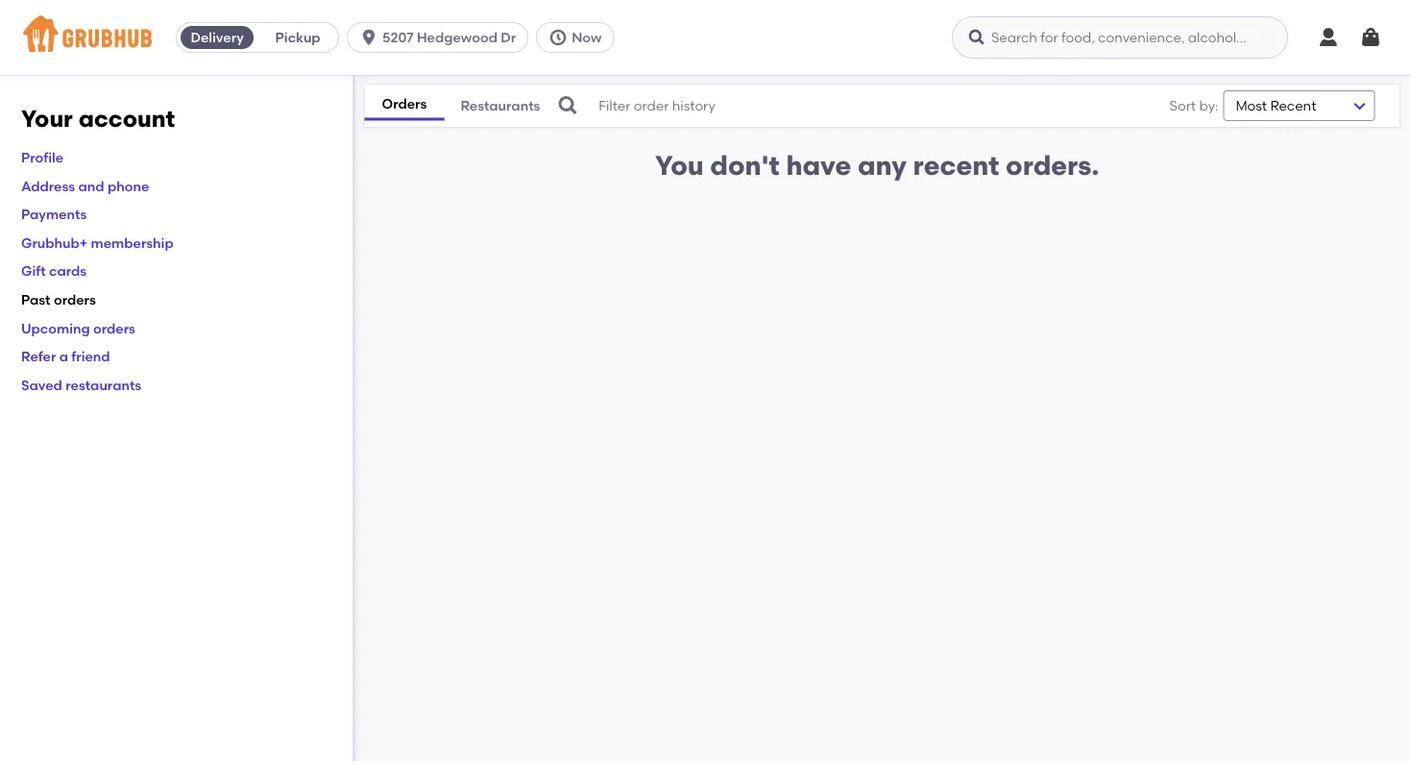 Task type: describe. For each thing, give the bounding box(es) containing it.
now
[[572, 29, 602, 46]]

dr
[[501, 29, 516, 46]]

phone
[[108, 178, 149, 194]]

upcoming orders
[[21, 320, 135, 336]]

Filter order history search field
[[557, 85, 1112, 127]]

cards
[[49, 263, 87, 279]]

5207
[[383, 29, 414, 46]]

a
[[59, 348, 68, 365]]

5207 hedgewood dr
[[383, 29, 516, 46]]

delivery
[[191, 29, 244, 46]]

orders button
[[364, 91, 445, 120]]

orders for upcoming orders
[[93, 320, 135, 336]]

gift
[[21, 263, 46, 279]]

any
[[858, 149, 907, 182]]

Search for food, convenience, alcohol... search field
[[952, 16, 1289, 59]]

sort
[[1170, 97, 1197, 114]]

address
[[21, 178, 75, 194]]

orders.
[[1006, 149, 1100, 182]]

refer a friend link
[[21, 348, 110, 365]]

address and phone link
[[21, 178, 149, 194]]

saved
[[21, 377, 62, 393]]

refer
[[21, 348, 56, 365]]

you
[[655, 149, 704, 182]]

past orders
[[21, 291, 96, 308]]

have
[[787, 149, 852, 182]]

sort by:
[[1170, 97, 1219, 114]]

friend
[[71, 348, 110, 365]]

refer a friend
[[21, 348, 110, 365]]

grubhub+
[[21, 234, 88, 251]]

address and phone
[[21, 178, 149, 194]]



Task type: locate. For each thing, give the bounding box(es) containing it.
orders up upcoming orders
[[54, 291, 96, 308]]

1 vertical spatial orders
[[93, 320, 135, 336]]

gift cards link
[[21, 263, 87, 279]]

restaurants
[[461, 97, 541, 114]]

past
[[21, 291, 51, 308]]

svg image inside now button
[[549, 28, 568, 47]]

saved restaurants link
[[21, 377, 141, 393]]

orders
[[382, 96, 427, 112]]

0 horizontal spatial svg image
[[360, 28, 379, 47]]

you don't have any recent orders.
[[655, 149, 1100, 182]]

1 svg image from the left
[[360, 28, 379, 47]]

saved restaurants
[[21, 377, 141, 393]]

orders
[[54, 291, 96, 308], [93, 320, 135, 336]]

recent
[[914, 149, 1000, 182]]

delivery button
[[177, 22, 258, 53]]

2 svg image from the left
[[968, 28, 987, 47]]

restaurants
[[66, 377, 141, 393]]

svg image inside 5207 hedgewood dr button
[[360, 28, 379, 47]]

0 vertical spatial orders
[[54, 291, 96, 308]]

don't
[[711, 149, 780, 182]]

5207 hedgewood dr button
[[347, 22, 536, 53]]

hedgewood
[[417, 29, 498, 46]]

orders up friend
[[93, 320, 135, 336]]

pickup button
[[258, 22, 338, 53]]

payments
[[21, 206, 87, 222]]

1 horizontal spatial svg image
[[968, 28, 987, 47]]

profile link
[[21, 149, 64, 166]]

and
[[78, 178, 104, 194]]

grubhub+ membership
[[21, 234, 174, 251]]

membership
[[91, 234, 174, 251]]

gift cards
[[21, 263, 87, 279]]

svg image
[[360, 28, 379, 47], [968, 28, 987, 47]]

svg image
[[1318, 26, 1341, 49], [1360, 26, 1383, 49], [549, 28, 568, 47], [557, 94, 580, 117]]

payments link
[[21, 206, 87, 222]]

by:
[[1200, 97, 1219, 114]]

grubhub+ membership link
[[21, 234, 174, 251]]

your account
[[21, 105, 175, 133]]

profile
[[21, 149, 64, 166]]

your
[[21, 105, 73, 133]]

orders for past orders
[[54, 291, 96, 308]]

past orders link
[[21, 291, 96, 308]]

restaurants button
[[445, 92, 557, 119]]

now button
[[536, 22, 622, 53]]

main navigation navigation
[[0, 0, 1412, 75]]

pickup
[[275, 29, 321, 46]]

upcoming orders link
[[21, 320, 135, 336]]

upcoming
[[21, 320, 90, 336]]

account
[[78, 105, 175, 133]]



Task type: vqa. For each thing, say whether or not it's contained in the screenshot.
the bottom 'Our'
no



